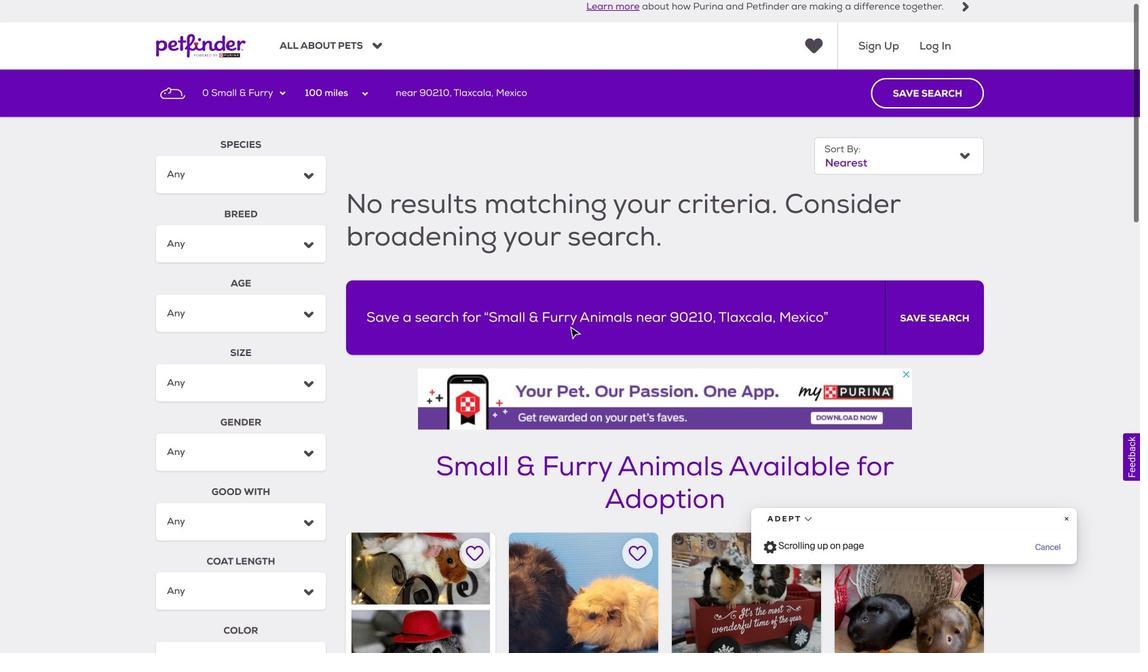 Task type: describe. For each thing, give the bounding box(es) containing it.
advertisement element
[[418, 369, 913, 430]]



Task type: locate. For each thing, give the bounding box(es) containing it.
moonshine & cinder felt, adoptable guinea pig, young female guinea pig, austin, tx. image
[[346, 533, 496, 654]]

reese & samoa, adoptable guinea pig, senior female short-haired, san antonio, tx. image
[[835, 533, 985, 654]]

main content
[[0, 70, 1141, 654]]

natalie & jane, adoptable guinea pig, young female short-haired & abyssinian mix, san antonio, tx. image
[[672, 533, 822, 654]]

bliss / blossom, adoptable guinea pig, adult female guinea pig mix, lewisville, tx. image
[[509, 533, 659, 654]]

petfinder home image
[[156, 22, 246, 70]]



Task type: vqa. For each thing, say whether or not it's contained in the screenshot.
MOONSHINE & CINDER FELT, ADOPTABLE GUINEA PIG, YOUNG FEMALE GUINEA PIG, AUSTIN, TX. image
yes



